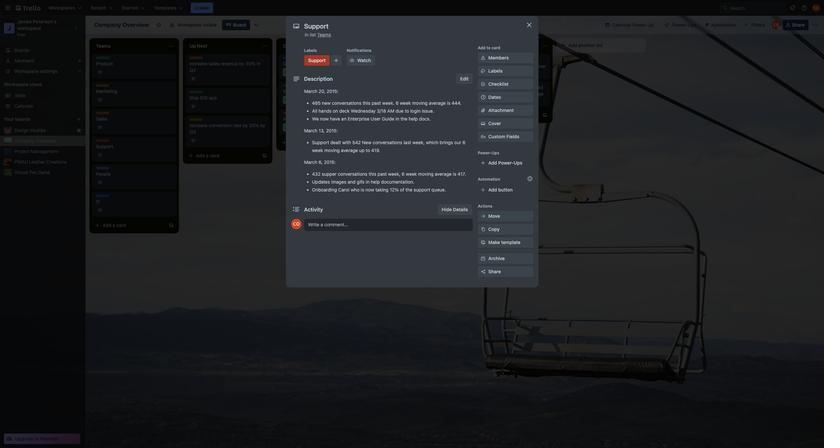 Task type: vqa. For each thing, say whether or not it's contained in the screenshot.
Cancel list editing IMAGE
no



Task type: locate. For each thing, give the bounding box(es) containing it.
rate
[[233, 123, 242, 128]]

is left 417.
[[453, 172, 457, 177]]

color: yellow, title: "marketing" element left conversion
[[190, 119, 209, 123]]

week inside 432 supper conversations this past week, 6 week moving average is 417. updates images and gifs in help documentation. onboarding carol who is now taking 12% of the support queue.
[[406, 172, 417, 177]]

add a card for sales
[[103, 223, 126, 228]]

card for analytics data
[[303, 140, 313, 145]]

in inside the bravo to tom for answering the most customer support emails ever received in one day!
[[489, 70, 493, 76]]

automation inside 'button'
[[712, 22, 737, 28]]

blog
[[328, 61, 338, 66]]

workspace left visible
[[177, 22, 202, 28]]

sm image inside copy link
[[480, 226, 487, 233]]

432
[[312, 172, 321, 177]]

sales inside sales sales
[[96, 112, 106, 117]]

0 horizontal spatial color: blue, title: "it" element
[[96, 195, 109, 200]]

the down lauren
[[498, 91, 505, 97]]

1 horizontal spatial color: blue, title: "it" element
[[283, 57, 296, 62]]

create from template… image for increase conversion rate by 20% by q3's add a card button
[[262, 153, 267, 159]]

add a card for analytics data
[[290, 140, 313, 145]]

add power-ups link
[[478, 158, 533, 169]]

members link
[[478, 53, 533, 63], [0, 56, 86, 66]]

for inside bravo to lauren for taking the lead and finishing the new landing page design!
[[505, 85, 511, 90]]

1 horizontal spatial 6
[[402, 172, 405, 177]]

sm image for members
[[480, 55, 487, 61]]

taking left the 12%
[[376, 187, 389, 193]]

1 vertical spatial labels
[[489, 68, 503, 74]]

oct left 18,
[[291, 70, 298, 75]]

we
[[312, 116, 319, 122]]

in
[[305, 32, 309, 38], [257, 61, 261, 66], [489, 70, 493, 76], [396, 116, 400, 122], [366, 179, 370, 185]]

2022 right 18,
[[305, 70, 315, 75]]

to inside support dealt with 542 new conversations last week, which brings our 6 week moving average up to 419.
[[366, 148, 370, 153]]

now down hands at the left
[[320, 116, 329, 122]]

workspace inside the workspace visible button
[[177, 22, 202, 28]]

increase left conversion
[[190, 123, 208, 128]]

pet
[[29, 170, 37, 175]]

Nov 24, 2022 checkbox
[[283, 124, 318, 132]]

2 vertical spatial 6
[[402, 172, 405, 177]]

the inside the bravo to tom for answering the most customer support emails ever received in one day!
[[529, 57, 536, 63]]

0 vertical spatial average
[[429, 100, 446, 106]]

add a card
[[477, 112, 500, 118], [290, 140, 313, 145], [383, 140, 407, 145], [196, 153, 220, 159], [103, 223, 126, 228]]

past up 3/18
[[372, 100, 381, 106]]

sm image inside labels link
[[480, 68, 487, 74]]

sm image left cover
[[480, 120, 487, 127]]

sm image inside checklist 'link'
[[480, 81, 487, 88]]

moving up login
[[412, 100, 428, 106]]

marketing down 'product product'
[[96, 84, 115, 89]]

1 horizontal spatial taking
[[512, 85, 525, 90]]

increase
[[190, 61, 208, 66], [190, 123, 208, 128]]

for for taking
[[505, 85, 511, 90]]

bravo for and
[[470, 85, 482, 90]]

week for due
[[400, 100, 411, 106]]

0 horizontal spatial members link
[[0, 56, 86, 66]]

now right who
[[366, 187, 374, 193]]

march left 13,
[[304, 128, 318, 134]]

1 horizontal spatial create from template… image
[[356, 140, 361, 145]]

average inside 432 supper conversations this past week, 6 week moving average is 417. updates images and gifs in help documentation. onboarding carol who is now taking 12% of the support queue.
[[435, 172, 452, 177]]

marketing for analytics
[[283, 112, 302, 117]]

1 oct from the top
[[291, 70, 298, 75]]

marketing inside marketing analytics data
[[283, 112, 302, 117]]

0 horizontal spatial share button
[[478, 267, 533, 277]]

company inside text box
[[94, 21, 121, 28]]

moving down dealt
[[325, 148, 340, 153]]

to for tom
[[483, 57, 488, 63]]

1 vertical spatial oct
[[291, 97, 298, 102]]

is inside 485 new conversations this past week. 6 week moving average is 444. all hands on deck wednesday 3/18 am due to login issue. we now have an enterprise user guide in the help docs.
[[447, 100, 451, 106]]

0 horizontal spatial help
[[371, 179, 380, 185]]

1 people from the top
[[96, 167, 109, 172]]

to up finishing
[[483, 85, 488, 90]]

1 horizontal spatial christina overa (christinaovera) image
[[813, 4, 821, 12]]

ship ios app link
[[190, 95, 266, 101]]

1 vertical spatial march
[[304, 128, 318, 134]]

power-ups button
[[660, 20, 701, 30]]

your boards
[[4, 117, 31, 122]]

add a card button down it link
[[92, 221, 166, 231]]

company overview inside text box
[[94, 21, 149, 28]]

support for support update help documentation
[[377, 112, 392, 117]]

sm image left the watch
[[349, 57, 355, 64]]

images
[[331, 179, 347, 185]]

sales
[[190, 57, 200, 62], [96, 112, 106, 117], [96, 116, 108, 122]]

1 horizontal spatial and
[[470, 91, 478, 97]]

1 horizontal spatial automation
[[712, 22, 737, 28]]

color: green, title: "product" element
[[96, 57, 111, 62], [377, 57, 392, 62], [283, 84, 298, 89], [190, 91, 205, 96]]

template
[[502, 240, 521, 246]]

the inside 485 new conversations this past week. 6 week moving average is 444. all hands on deck wednesday 3/18 am due to login issue. we now have an enterprise user guide in the help docs.
[[401, 116, 408, 122]]

moving up support
[[418, 172, 434, 177]]

christina overa (christinaovera) image right filters
[[772, 20, 781, 30]]

0 horizontal spatial new
[[322, 100, 331, 106]]

1 horizontal spatial overview
[[122, 21, 149, 28]]

moving
[[412, 100, 428, 106], [325, 148, 340, 153], [418, 172, 434, 177]]

product for ship ios app
[[190, 91, 205, 96]]

bravo
[[470, 57, 482, 63], [470, 85, 482, 90]]

1 horizontal spatial company overview
[[94, 21, 149, 28]]

1 horizontal spatial now
[[366, 187, 374, 193]]

2 people from the top
[[96, 172, 111, 177]]

to left tom
[[483, 57, 488, 63]]

0 vertical spatial company
[[94, 21, 121, 28]]

1 vertical spatial now
[[366, 187, 374, 193]]

close dialog image
[[526, 21, 533, 29]]

conversations inside 485 new conversations this past week. 6 week moving average is 444. all hands on deck wednesday 3/18 am due to login issue. we now have an enterprise user guide in the help docs.
[[332, 100, 362, 106]]

calendar down table
[[14, 103, 34, 109]]

labels up the it develop engineering blog
[[304, 48, 317, 53]]

past up the "documentation."
[[378, 172, 387, 177]]

1 sm image from the top
[[480, 68, 487, 74]]

past for help
[[378, 172, 387, 177]]

average inside 485 new conversations this past week. 6 week moving average is 444. all hands on deck wednesday 3/18 am due to login issue. we now have an enterprise user guide in the help docs.
[[429, 100, 446, 106]]

to up tom
[[487, 45, 491, 50]]

color: orange, title: "sales" element right add board icon
[[96, 112, 109, 117]]

create from template… image
[[356, 140, 361, 145], [449, 140, 454, 145], [169, 223, 174, 228]]

color: orange, title: "sales" element for sales
[[96, 112, 109, 117]]

add another list
[[569, 42, 603, 48]]

2 vertical spatial 2015:
[[324, 160, 336, 165]]

increase inside marketing increase conversion rate by 20% by q3
[[190, 123, 208, 128]]

new inside 485 new conversations this past week. 6 week moving average is 444. all hands on deck wednesday 3/18 am due to login issue. we now have an enterprise user guide in the help docs.
[[322, 100, 331, 106]]

product marketing brand guidelines
[[283, 84, 319, 94]]

color: yellow, title: "marketing" element for marketing
[[96, 84, 115, 89]]

0 horizontal spatial company
[[14, 138, 35, 144]]

members down boards on the left top
[[14, 58, 34, 64]]

6 inside 485 new conversations this past week. 6 week moving average is 444. all hands on deck wednesday 3/18 am due to login issue. we now have an enterprise user guide in the help docs.
[[396, 100, 399, 106]]

this for in
[[369, 172, 377, 177]]

company
[[94, 21, 121, 28], [14, 138, 35, 144]]

week
[[400, 100, 411, 106], [312, 148, 323, 153], [406, 172, 417, 177]]

now
[[320, 116, 329, 122], [366, 187, 374, 193]]

2 horizontal spatial 6
[[463, 140, 466, 145]]

copy
[[489, 227, 500, 232]]

ups left automation 'button' at right top
[[688, 22, 697, 28]]

0 horizontal spatial share
[[489, 269, 501, 275]]

0 horizontal spatial company overview
[[14, 138, 56, 144]]

to right due
[[405, 108, 409, 114]]

table link
[[14, 92, 82, 99]]

2 q3 from the top
[[190, 129, 196, 135]]

color: green, title: "product" element right the watch
[[377, 57, 392, 62]]

taking inside bravo to lauren for taking the lead and finishing the new landing page design!
[[512, 85, 525, 90]]

1 horizontal spatial workspace
[[177, 22, 202, 28]]

2022 inside option
[[305, 70, 315, 75]]

2 horizontal spatial create from template… image
[[449, 140, 454, 145]]

automation down search image
[[712, 22, 737, 28]]

sm image up finishing
[[480, 81, 487, 88]]

christina overa (christinaovera) image
[[813, 4, 821, 12], [772, 20, 781, 30]]

sm image inside archive link
[[480, 256, 487, 262]]

1 bravo from the top
[[470, 57, 482, 63]]

sm image left tom
[[480, 55, 487, 61]]

for
[[499, 57, 505, 63], [505, 85, 511, 90]]

Oct 17, 2022 checkbox
[[283, 96, 316, 104]]

is left 444.
[[447, 100, 451, 106]]

1 horizontal spatial share button
[[783, 20, 809, 30]]

Search field
[[728, 3, 786, 13]]

3 march from the top
[[304, 160, 318, 165]]

this inside 485 new conversations this past week. 6 week moving average is 444. all hands on deck wednesday 3/18 am due to login issue. we now have an enterprise user guide in the help docs.
[[363, 100, 371, 106]]

1 horizontal spatial create from template… image
[[542, 113, 548, 118]]

1 vertical spatial company overview
[[14, 138, 56, 144]]

support inside support support
[[96, 140, 111, 145]]

1 horizontal spatial new
[[507, 91, 515, 97]]

1 horizontal spatial calendar
[[613, 22, 632, 28]]

color: red, title: "support" element for update help documentation
[[377, 112, 392, 117]]

product inside product ship ios app
[[190, 91, 205, 96]]

march 20, 2015:
[[304, 89, 339, 94]]

6 right the our
[[463, 140, 466, 145]]

design
[[14, 128, 29, 133]]

3 sm image from the top
[[480, 226, 487, 233]]

answering
[[506, 57, 528, 63]]

color: yellow, title: "marketing" element
[[96, 84, 115, 89], [298, 84, 317, 89], [283, 112, 302, 117], [190, 119, 209, 123]]

is for 417.
[[453, 172, 457, 177]]

overview down design huddle link at left
[[36, 138, 56, 144]]

day!
[[504, 70, 513, 76]]

week, right last
[[413, 140, 425, 145]]

1 vertical spatial past
[[378, 172, 387, 177]]

to inside the bravo to tom for answering the most customer support emails ever received in one day!
[[483, 57, 488, 63]]

calendar power-up
[[613, 22, 654, 28]]

march left 6,
[[304, 160, 318, 165]]

0 vertical spatial share
[[793, 22, 805, 28]]

in inside 432 supper conversations this past week, 6 week moving average is 417. updates images and gifs in help documentation. onboarding carol who is now taking 12% of the support queue.
[[366, 179, 370, 185]]

0 horizontal spatial ups
[[492, 151, 500, 156]]

color: red, title: "support" element
[[304, 55, 330, 66], [377, 112, 392, 117], [96, 140, 111, 145]]

past inside 485 new conversations this past week. 6 week moving average is 444. all hands on deck wednesday 3/18 am due to login issue. we now have an enterprise user guide in the help docs.
[[372, 100, 381, 106]]

support inside the bravo to tom for answering the most customer support emails ever received in one day!
[[504, 64, 521, 69]]

sm image for cover
[[480, 120, 487, 127]]

increase left sales
[[190, 61, 208, 66]]

description
[[304, 76, 333, 82]]

0 vertical spatial past
[[372, 100, 381, 106]]

j
[[7, 24, 11, 32]]

0 vertical spatial company overview
[[94, 21, 149, 28]]

members for right members 'link'
[[489, 55, 509, 61]]

increase inside the sales increase sales revenue by 30% in q3
[[190, 61, 208, 66]]

2015: for march 20, 2015:
[[327, 89, 339, 94]]

moving for all hands on deck wednesday 3/18 am due to login issue.
[[412, 100, 428, 106]]

2015:
[[327, 89, 339, 94], [326, 128, 338, 134], [324, 160, 336, 165]]

sm image left one
[[480, 68, 487, 74]]

marketing inside marketing marketing
[[96, 84, 115, 89]]

for right tom
[[499, 57, 505, 63]]

week inside support dealt with 542 new conversations last week, which brings our 6 week moving average up to 419.
[[312, 148, 323, 153]]

conversations for in
[[338, 172, 368, 177]]

support for support
[[308, 58, 326, 63]]

2015: right 6,
[[324, 160, 336, 165]]

card for update help documentation
[[397, 140, 407, 145]]

0 horizontal spatial members
[[14, 58, 34, 64]]

2022 right 24,
[[306, 125, 316, 130]]

sm image inside cover link
[[480, 120, 487, 127]]

week, up the "documentation."
[[388, 172, 401, 177]]

lauren
[[489, 85, 504, 90]]

teams
[[317, 32, 331, 38]]

and up design!
[[470, 91, 478, 97]]

1 vertical spatial workspace
[[4, 82, 28, 87]]

it for it
[[96, 195, 100, 200]]

1 horizontal spatial list
[[597, 42, 603, 48]]

to for card
[[487, 45, 491, 50]]

color: purple, title: "people" element
[[96, 167, 109, 172]]

upgrade
[[15, 437, 34, 442]]

color: orange, title: "sales" element
[[190, 57, 203, 62], [96, 112, 109, 117]]

1 vertical spatial power-ups
[[478, 151, 500, 156]]

archive link
[[478, 254, 533, 264]]

help down login
[[409, 116, 418, 122]]

1 march from the top
[[304, 89, 318, 94]]

sm image left copy
[[480, 226, 487, 233]]

company up project
[[14, 138, 35, 144]]

in down due
[[396, 116, 400, 122]]

color: blue, title: "it" element
[[283, 57, 296, 62], [96, 195, 109, 200]]

labels down tom
[[489, 68, 503, 74]]

starred icon image
[[76, 128, 82, 133]]

1 vertical spatial q3
[[190, 129, 196, 135]]

sales inside the sales increase sales revenue by 30% in q3
[[190, 57, 200, 62]]

0 vertical spatial 6
[[396, 100, 399, 106]]

q3 for increase conversion rate by 20% by q3
[[190, 129, 196, 135]]

product inside 'product product'
[[96, 57, 111, 62]]

oct inside oct 18, 2022 option
[[291, 70, 298, 75]]

24,
[[299, 125, 305, 130]]

1 vertical spatial 2015:
[[326, 128, 338, 134]]

members for leftmost members 'link'
[[14, 58, 34, 64]]

sm image inside members 'link'
[[480, 55, 487, 61]]

2015: right 13,
[[326, 128, 338, 134]]

0 vertical spatial color: red, title: "support" element
[[304, 55, 330, 66]]

average
[[429, 100, 446, 106], [341, 148, 358, 153], [435, 172, 452, 177]]

increase conversion rate by 20% by q3 link
[[190, 122, 266, 136]]

fields
[[507, 134, 520, 140]]

1 vertical spatial company
[[14, 138, 35, 144]]

members up customer
[[489, 55, 509, 61]]

week, inside support dealt with 542 new conversations last week, which brings our 6 week moving average up to 419.
[[413, 140, 425, 145]]

of
[[400, 187, 405, 193]]

share button down archive link
[[478, 267, 533, 277]]

filters
[[752, 22, 765, 28]]

attachment
[[489, 108, 514, 113]]

add a card button down the march 13, 2015:
[[279, 138, 353, 148]]

people up it it
[[96, 172, 111, 177]]

1 vertical spatial christina overa (christinaovera) image
[[772, 20, 781, 30]]

0 horizontal spatial is
[[361, 187, 364, 193]]

past inside 432 supper conversations this past week, 6 week moving average is 417. updates images and gifs in help documentation. onboarding carol who is now taking 12% of the support queue.
[[378, 172, 387, 177]]

2 oct from the top
[[291, 97, 298, 102]]

dates
[[489, 94, 501, 100]]

by right rate at left top
[[243, 123, 248, 128]]

share left the show menu icon
[[793, 22, 805, 28]]

oct inside oct 17, 2022 checkbox
[[291, 97, 298, 102]]

marketing left conversion
[[190, 119, 209, 123]]

in left teams link
[[305, 32, 309, 38]]

product inside product marketing brand guidelines
[[283, 84, 298, 89]]

moving inside 432 supper conversations this past week, 6 week moving average is 417. updates images and gifs in help documentation. onboarding carol who is now taking 12% of the support queue.
[[418, 172, 434, 177]]

6 inside 432 supper conversations this past week, 6 week moving average is 417. updates images and gifs in help documentation. onboarding carol who is now taking 12% of the support queue.
[[402, 172, 405, 177]]

onboarding
[[312, 187, 337, 193]]

list right another
[[597, 42, 603, 48]]

0 horizontal spatial now
[[320, 116, 329, 122]]

0 vertical spatial increase
[[190, 61, 208, 66]]

to right up
[[366, 148, 370, 153]]

2 vertical spatial moving
[[418, 172, 434, 177]]

oct for engineering
[[291, 70, 298, 75]]

color: red, title: "support" element for support
[[96, 140, 111, 145]]

create
[[195, 5, 209, 11]]

2 bravo from the top
[[470, 85, 482, 90]]

create from template… image for update help documentation
[[449, 140, 454, 145]]

color: orange, title: "sales" element left sales
[[190, 57, 203, 62]]

create from template… image
[[542, 113, 548, 118], [262, 153, 267, 159]]

people down support support
[[96, 167, 109, 172]]

ups down fields
[[514, 160, 523, 166]]

marketing for increase
[[190, 119, 209, 123]]

2022 right 23,
[[400, 97, 409, 102]]

new down checklist 'link'
[[507, 91, 515, 97]]

pwau leather creations link
[[14, 159, 82, 166]]

project management link
[[14, 148, 82, 155]]

workspace for workspace views
[[4, 82, 28, 87]]

2 vertical spatial conversations
[[338, 172, 368, 177]]

past
[[372, 100, 381, 106], [378, 172, 387, 177]]

create from template… image for sales
[[169, 223, 174, 228]]

0 vertical spatial christina overa (christinaovera) image
[[813, 4, 821, 12]]

for up dates button
[[505, 85, 511, 90]]

which
[[426, 140, 439, 145]]

share
[[793, 22, 805, 28], [489, 269, 501, 275]]

in down customer
[[489, 70, 493, 76]]

432 supper conversations this past week, 6 week moving average is 417. updates images and gifs in help documentation. onboarding carol who is now taking 12% of the support queue.
[[312, 172, 466, 193]]

card down nov 24, 2022
[[303, 140, 313, 145]]

1 vertical spatial this
[[369, 172, 377, 177]]

0 vertical spatial conversations
[[332, 100, 362, 106]]

support inside support dealt with 542 new conversations last week, which brings our 6 week moving average up to 419.
[[312, 140, 329, 145]]

6 for queue.
[[402, 172, 405, 177]]

pwau
[[14, 159, 28, 165]]

average up the issue. in the right of the page
[[429, 100, 446, 106]]

None text field
[[301, 20, 518, 32]]

0 vertical spatial q3
[[190, 67, 196, 73]]

sm image left archive
[[480, 256, 487, 262]]

week, inside 432 supper conversations this past week, 6 week moving average is 417. updates images and gifs in help documentation. onboarding carol who is now taking 12% of the support queue.
[[388, 172, 401, 177]]

6 up due
[[396, 100, 399, 106]]

support inside support update help documentation
[[377, 112, 392, 117]]

week inside 485 new conversations this past week. 6 week moving average is 444. all hands on deck wednesday 3/18 am due to login issue. we now have an enterprise user guide in the help docs.
[[400, 100, 411, 106]]

guidelines
[[297, 89, 319, 94]]

1 vertical spatial taking
[[376, 187, 389, 193]]

1 horizontal spatial share
[[793, 22, 805, 28]]

bravo inside the bravo to tom for answering the most customer support emails ever received in one day!
[[470, 57, 482, 63]]

notifications
[[347, 48, 372, 53]]

an
[[341, 116, 347, 122]]

2 horizontal spatial color: red, title: "support" element
[[377, 112, 392, 117]]

landing
[[517, 91, 532, 97]]

and inside bravo to lauren for taking the lead and finishing the new landing page design!
[[470, 91, 478, 97]]

this inside 432 supper conversations this past week, 6 week moving average is 417. updates images and gifs in help documentation. onboarding carol who is now taking 12% of the support queue.
[[369, 172, 377, 177]]

sales for increase
[[190, 57, 200, 62]]

2 vertical spatial color: red, title: "support" element
[[96, 140, 111, 145]]

color: blue, title: "it" element up oct 18, 2022 option
[[283, 57, 296, 62]]

taking inside 432 supper conversations this past week, 6 week moving average is 417. updates images and gifs in help documentation. onboarding carol who is now taking 12% of the support queue.
[[376, 187, 389, 193]]

calendar
[[613, 22, 632, 28], [14, 103, 34, 109]]

and inside 432 supper conversations this past week, 6 week moving average is 417. updates images and gifs in help documentation. onboarding carol who is now taking 12% of the support queue.
[[348, 179, 356, 185]]

1 vertical spatial and
[[348, 179, 356, 185]]

q3 inside marketing increase conversion rate by 20% by q3
[[190, 129, 196, 135]]

0 notifications image
[[789, 4, 797, 12]]

to right the upgrade
[[35, 437, 39, 442]]

help inside 485 new conversations this past week. 6 week moving average is 444. all hands on deck wednesday 3/18 am due to login issue. we now have an enterprise user guide in the help docs.
[[409, 116, 418, 122]]

2 sm image from the top
[[480, 81, 487, 88]]

color: yellow, title: "marketing" element for analytics data
[[283, 112, 302, 117]]

power- inside button
[[673, 22, 688, 28]]

sm image
[[480, 55, 487, 61], [349, 57, 355, 64], [480, 120, 487, 127], [480, 213, 487, 220], [480, 240, 487, 246], [480, 256, 487, 262]]

is right who
[[361, 187, 364, 193]]

the right the of
[[406, 187, 413, 193]]

1 horizontal spatial members link
[[478, 53, 533, 63]]

1 vertical spatial create from template… image
[[262, 153, 267, 159]]

workspace visible button
[[166, 20, 221, 30]]

by inside the sales increase sales revenue by 30% in q3
[[239, 61, 244, 66]]

bravo up most
[[470, 57, 482, 63]]

2 increase from the top
[[190, 123, 208, 128]]

in right gifs at the top left
[[366, 179, 370, 185]]

emails
[[522, 64, 536, 69]]

calendar for calendar power-up
[[613, 22, 632, 28]]

1 vertical spatial share button
[[478, 267, 533, 277]]

1 horizontal spatial members
[[489, 55, 509, 61]]

list inside add another list button
[[597, 42, 603, 48]]

0 vertical spatial march
[[304, 89, 318, 94]]

add a card button down update help documentation link
[[373, 138, 446, 148]]

sm image for move
[[480, 213, 487, 220]]

and up who
[[348, 179, 356, 185]]

add a card down the help
[[383, 140, 407, 145]]

1 q3 from the top
[[190, 67, 196, 73]]

1 horizontal spatial help
[[409, 116, 418, 122]]

0 vertical spatial week
[[400, 100, 411, 106]]

all
[[312, 108, 318, 114]]

for for answering
[[499, 57, 505, 63]]

1 vertical spatial is
[[453, 172, 457, 177]]

conversations inside 432 supper conversations this past week, 6 week moving average is 417. updates images and gifs in help documentation. onboarding carol who is now taking 12% of the support queue.
[[338, 172, 368, 177]]

1 vertical spatial color: orange, title: "sales" element
[[96, 112, 109, 117]]

color: yellow, title: "marketing" element up nov on the left of page
[[283, 112, 302, 117]]

automation up 'add button'
[[478, 177, 501, 182]]

sm image inside move link
[[480, 213, 487, 220]]

1 horizontal spatial power-ups
[[673, 22, 697, 28]]

add inside button
[[489, 187, 497, 193]]

1 horizontal spatial company
[[94, 21, 121, 28]]

0 vertical spatial oct
[[291, 70, 298, 75]]

1 vertical spatial bravo
[[470, 85, 482, 90]]

0 vertical spatial create from template… image
[[542, 113, 548, 118]]

2 vertical spatial ups
[[514, 160, 523, 166]]

0 vertical spatial automation
[[712, 22, 737, 28]]

workspace navigation collapse icon image
[[72, 24, 81, 33]]

marketing
[[96, 84, 115, 89], [298, 84, 317, 89], [96, 89, 117, 94], [283, 112, 302, 117], [190, 119, 209, 123]]

0 horizontal spatial calendar
[[14, 103, 34, 109]]

0 vertical spatial sm image
[[480, 68, 487, 74]]

0 horizontal spatial and
[[348, 179, 356, 185]]

it inside it it
[[96, 195, 100, 200]]

sm image
[[480, 68, 487, 74], [480, 81, 487, 88], [480, 226, 487, 233]]

for inside the bravo to tom for answering the most customer support emails ever received in one day!
[[499, 57, 505, 63]]

bravo inside bravo to lauren for taking the lead and finishing the new landing page design!
[[470, 85, 482, 90]]

calendar left up
[[613, 22, 632, 28]]

conversations up gifs at the top left
[[338, 172, 368, 177]]

it
[[283, 57, 287, 62], [96, 195, 100, 200], [96, 199, 100, 205]]

actions
[[478, 204, 493, 209]]

0 horizontal spatial overview
[[36, 138, 56, 144]]

oct left 17,
[[291, 97, 298, 102]]

now inside 485 new conversations this past week. 6 week moving average is 444. all hands on deck wednesday 3/18 am due to login issue. we now have an enterprise user guide in the help docs.
[[320, 116, 329, 122]]

0 vertical spatial color: orange, title: "sales" element
[[190, 57, 203, 62]]

0 horizontal spatial workspace
[[4, 82, 28, 87]]

1 vertical spatial overview
[[36, 138, 56, 144]]

q3 inside the sales increase sales revenue by 30% in q3
[[190, 67, 196, 73]]

in right 30%
[[257, 61, 261, 66]]

members link down boards on the left top
[[0, 56, 86, 66]]

free
[[17, 32, 25, 37]]

conversations up '419.'
[[373, 140, 403, 145]]

0 horizontal spatial week,
[[388, 172, 401, 177]]

sm image inside make template link
[[480, 240, 487, 246]]

color: blue, title: "it" element for it
[[96, 195, 109, 200]]

2 march from the top
[[304, 128, 318, 134]]

card
[[492, 45, 501, 50], [490, 112, 500, 118], [303, 140, 313, 145], [397, 140, 407, 145], [210, 153, 220, 159], [116, 223, 126, 228]]

the inside 432 supper conversations this past week, 6 week moving average is 417. updates images and gifs in help documentation. onboarding carol who is now taking 12% of the support queue.
[[406, 187, 413, 193]]

moving inside 485 new conversations this past week. 6 week moving average is 444. all hands on deck wednesday 3/18 am due to login issue. we now have an enterprise user guide in the help docs.
[[412, 100, 428, 106]]

star or unstar board image
[[156, 22, 162, 28]]

taking
[[512, 85, 525, 90], [376, 187, 389, 193]]

list left teams
[[310, 32, 316, 38]]

6 for guide
[[396, 100, 399, 106]]

it inside the it develop engineering blog
[[283, 57, 287, 62]]

game
[[38, 170, 50, 175]]

calendar for calendar
[[14, 103, 34, 109]]

march left 20,
[[304, 89, 318, 94]]

2 horizontal spatial ups
[[688, 22, 697, 28]]

open information menu image
[[802, 5, 808, 11]]

1 increase from the top
[[190, 61, 208, 66]]

boards
[[14, 47, 29, 53]]

your boards with 5 items element
[[4, 116, 66, 123]]

is for 444.
[[447, 100, 451, 106]]

1 vertical spatial color: red, title: "support" element
[[377, 112, 392, 117]]

0 vertical spatial new
[[507, 91, 515, 97]]

1 vertical spatial ups
[[492, 151, 500, 156]]

button
[[499, 187, 513, 193]]

overview left star or unstar board icon
[[122, 21, 149, 28]]

brand
[[283, 89, 296, 94]]

the up emails
[[529, 57, 536, 63]]

support update help documentation
[[377, 112, 437, 122]]

0 horizontal spatial automation
[[478, 177, 501, 182]]

0 vertical spatial and
[[470, 91, 478, 97]]

develop engineering blog link
[[283, 61, 359, 67]]

hide
[[442, 207, 452, 213]]

sm image inside watch button
[[349, 57, 355, 64]]

0 horizontal spatial 6
[[396, 100, 399, 106]]

card down it link
[[116, 223, 126, 228]]

leather
[[29, 159, 45, 165]]

search image
[[723, 5, 728, 11]]

2015: right 20,
[[327, 89, 339, 94]]

bravo for customer
[[470, 57, 482, 63]]

people
[[96, 167, 109, 172], [96, 172, 111, 177]]

marketing inside marketing increase conversion rate by 20% by q3
[[190, 119, 209, 123]]

march 13, 2015:
[[304, 128, 338, 134]]

share button down the 0 notifications icon
[[783, 20, 809, 30]]

1 vertical spatial for
[[505, 85, 511, 90]]

make template link
[[478, 238, 533, 248]]

to inside bravo to lauren for taking the lead and finishing the new landing page design!
[[483, 85, 488, 90]]



Task type: describe. For each thing, give the bounding box(es) containing it.
ups inside button
[[688, 22, 697, 28]]

help inside 432 supper conversations this past week, 6 week moving average is 417. updates images and gifs in help documentation. onboarding carol who is now taking 12% of the support queue.
[[371, 179, 380, 185]]

ship
[[190, 95, 199, 101]]

Write a comment text field
[[304, 219, 473, 231]]

2015: for march 6, 2015:
[[324, 160, 336, 165]]

create from template… image for analytics data
[[356, 140, 361, 145]]

average for is
[[435, 172, 452, 177]]

card for sales
[[116, 223, 126, 228]]

virtual pet game
[[14, 170, 50, 175]]

add a card button for update help documentation
[[373, 138, 446, 148]]

week for onboarding
[[406, 172, 417, 177]]

redesign
[[395, 61, 415, 66]]

in inside the sales increase sales revenue by 30% in q3
[[257, 61, 261, 66]]

485
[[312, 100, 321, 106]]

sales link
[[96, 116, 172, 122]]

support for support support
[[96, 140, 111, 145]]

add a card button for increase conversion rate by 20% by q3
[[186, 151, 259, 161]]

30%
[[246, 61, 256, 66]]

add a card for increase conversion rate by 20% by q3
[[196, 153, 220, 159]]

make
[[489, 240, 500, 246]]

support for support dealt with 542 new conversations last week, which brings our 6 week moving average up to 419.
[[312, 140, 329, 145]]

hide details
[[442, 207, 468, 213]]

average for issue.
[[429, 100, 446, 106]]

moving for updates images and gifs in help documentation.
[[418, 172, 434, 177]]

update help documentation link
[[377, 116, 453, 122]]

power-ups inside power-ups button
[[673, 22, 697, 28]]

people inside the people people
[[96, 167, 109, 172]]

product inside product website redesign
[[377, 57, 392, 62]]

2022 for brand
[[305, 97, 314, 102]]

marketing inside product marketing brand guidelines
[[298, 84, 317, 89]]

develop
[[283, 61, 300, 66]]

color: green, title: "product" element up oct 17, 2022 checkbox
[[283, 84, 298, 89]]

engineering
[[302, 61, 327, 66]]

card up tom
[[492, 45, 501, 50]]

Board name text field
[[91, 20, 152, 30]]

0 vertical spatial share button
[[783, 20, 809, 30]]

calendar power-up link
[[602, 20, 658, 30]]

0 vertical spatial list
[[310, 32, 316, 38]]

customize views image
[[253, 22, 260, 28]]

moving inside support dealt with 542 new conversations last week, which brings our 6 week moving average up to 419.
[[325, 148, 340, 153]]

workspace for workspace visible
[[177, 22, 202, 28]]

2022 for engineering
[[305, 70, 315, 75]]

watch button
[[347, 55, 375, 66]]

christina overa (christinaovera) image
[[291, 219, 302, 230]]

add a card button up cover
[[466, 110, 540, 120]]

am
[[388, 108, 395, 114]]

average inside support dealt with 542 new conversations last week, which brings our 6 week moving average up to 419.
[[341, 148, 358, 153]]

12%
[[390, 187, 399, 193]]

by for 30%
[[239, 61, 244, 66]]

on
[[333, 108, 338, 114]]

a for update help documentation
[[393, 140, 396, 145]]

design!
[[470, 98, 486, 103]]

analytics data link
[[283, 116, 359, 122]]

add button button
[[478, 185, 533, 196]]

17,
[[299, 97, 304, 102]]

marketing for marketing
[[96, 84, 115, 89]]

peterson's
[[33, 19, 57, 24]]

details
[[453, 207, 468, 213]]

2015: for march 13, 2015:
[[326, 128, 338, 134]]

3/18
[[377, 108, 386, 114]]

show menu image
[[812, 22, 819, 28]]

management
[[31, 149, 59, 154]]

add a card for update help documentation
[[383, 140, 407, 145]]

deck
[[340, 108, 350, 114]]

18,
[[299, 70, 304, 75]]

to for lauren
[[483, 85, 488, 90]]

conversations for wednesday
[[332, 100, 362, 106]]

it for develop
[[283, 57, 287, 62]]

sm image for checklist
[[480, 81, 487, 88]]

primary element
[[0, 0, 825, 16]]

in list teams
[[305, 32, 331, 38]]

add board image
[[76, 117, 82, 122]]

people people
[[96, 167, 111, 177]]

overview inside text box
[[122, 21, 149, 28]]

increase for increase conversion rate by 20% by q3
[[190, 123, 208, 128]]

now inside 432 supper conversations this past week, 6 week moving average is 417. updates images and gifs in help documentation. onboarding carol who is now taking 12% of the support queue.
[[366, 187, 374, 193]]

increase for increase sales revenue by 30% in q3
[[190, 61, 208, 66]]

by for 20%
[[243, 123, 248, 128]]

new inside bravo to lauren for taking the lead and finishing the new landing page design!
[[507, 91, 515, 97]]

pwau leather creations
[[14, 159, 67, 165]]

product for product
[[96, 57, 111, 62]]

people link
[[96, 171, 172, 178]]

conversion
[[209, 123, 232, 128]]

christina overa (christinaovera) image inside primary element
[[813, 4, 821, 12]]

help
[[393, 116, 403, 122]]

color: yellow, title: "marketing" element up the oct 17, 2022
[[298, 84, 317, 89]]

new
[[362, 140, 372, 145]]

sm image for make template
[[480, 240, 487, 246]]

0 horizontal spatial labels
[[304, 48, 317, 53]]

up
[[648, 22, 654, 28]]

received
[[470, 70, 488, 76]]

carol
[[338, 187, 350, 193]]

sm image for copy
[[480, 226, 487, 233]]

guide
[[382, 116, 395, 122]]

support
[[414, 187, 430, 193]]

marketing increase conversion rate by 20% by q3
[[190, 119, 265, 135]]

sales for sales
[[96, 112, 106, 117]]

automation button
[[702, 20, 741, 30]]

sm image for labels
[[480, 68, 487, 74]]

color: yellow, title: "marketing" element for increase conversion rate by 20% by q3
[[190, 119, 209, 123]]

to for premium
[[35, 437, 39, 442]]

0 horizontal spatial power-ups
[[478, 151, 500, 156]]

Mar 23, 2022 checkbox
[[377, 96, 411, 104]]

j link
[[4, 23, 14, 34]]

share for share button to the left
[[489, 269, 501, 275]]

updates
[[312, 179, 330, 185]]

create button
[[191, 3, 213, 13]]

a for increase conversion rate by 20% by q3
[[206, 153, 209, 159]]

checklist link
[[478, 79, 533, 90]]

move
[[489, 214, 500, 219]]

product product
[[96, 57, 113, 66]]

the up landing
[[526, 85, 533, 90]]

sales increase sales revenue by 30% in q3
[[190, 57, 261, 73]]

2 vertical spatial is
[[361, 187, 364, 193]]

wednesday
[[351, 108, 376, 114]]

virtual pet game link
[[14, 170, 82, 176]]

documentation
[[404, 116, 437, 122]]

542
[[353, 140, 361, 145]]

1 horizontal spatial ups
[[514, 160, 523, 166]]

finishing
[[479, 91, 497, 97]]

color: green, title: "product" element for product
[[96, 57, 111, 62]]

20,
[[319, 89, 326, 94]]

website redesign link
[[377, 61, 453, 67]]

marketing marketing
[[96, 84, 117, 94]]

march for march 20, 2015:
[[304, 89, 318, 94]]

ios
[[200, 95, 208, 101]]

archive
[[489, 256, 505, 262]]

6 inside support dealt with 542 new conversations last week, which brings our 6 week moving average up to 419.
[[463, 140, 466, 145]]

past for 3/18
[[372, 100, 381, 106]]

custom
[[489, 134, 506, 140]]

color: orange, title: "sales" element for increase
[[190, 57, 203, 62]]

views
[[30, 82, 42, 87]]

create from template… image for add a card button above cover
[[542, 113, 548, 118]]

it link
[[96, 199, 172, 205]]

by right 20%
[[260, 123, 265, 128]]

product ship ios app
[[190, 91, 217, 101]]

marketing up sales sales
[[96, 89, 117, 94]]

user
[[371, 116, 381, 122]]

documentation.
[[381, 179, 415, 185]]

card for increase conversion rate by 20% by q3
[[210, 153, 220, 159]]

conversations inside support dealt with 542 new conversations last week, which brings our 6 week moving average up to 419.
[[373, 140, 403, 145]]

board
[[233, 22, 246, 28]]

q3 for increase sales revenue by 30% in q3
[[190, 67, 196, 73]]

brings
[[440, 140, 453, 145]]

with
[[342, 140, 351, 145]]

Oct 18, 2022 checkbox
[[283, 68, 317, 76]]

cover
[[489, 121, 501, 126]]

444.
[[452, 100, 462, 106]]

share for topmost share button
[[793, 22, 805, 28]]

add a card button for analytics data
[[279, 138, 353, 148]]

boards link
[[0, 45, 86, 56]]

ever
[[537, 64, 546, 69]]

sm image for watch
[[349, 57, 355, 64]]

sales
[[209, 61, 220, 66]]

premium
[[40, 437, 59, 442]]

product for brand guidelines
[[283, 84, 298, 89]]

1 vertical spatial automation
[[478, 177, 501, 182]]

virtual
[[14, 170, 28, 175]]

this for wednesday
[[363, 100, 371, 106]]

workspace views
[[4, 82, 42, 87]]

oct for brand
[[291, 97, 298, 102]]

to inside 485 new conversations this past week. 6 week moving average is 444. all hands on deck wednesday 3/18 am due to login issue. we now have an enterprise user guide in the help docs.
[[405, 108, 409, 114]]

a for analytics data
[[300, 140, 302, 145]]

card up cover
[[490, 112, 500, 118]]

support link
[[96, 144, 172, 150]]

20%
[[249, 123, 259, 128]]

marketing link
[[96, 88, 172, 95]]

make template
[[489, 240, 521, 246]]

march for march 6, 2015:
[[304, 160, 318, 165]]

add a card button for sales
[[92, 221, 166, 231]]

brand guidelines link
[[283, 88, 359, 95]]

2022 for data
[[306, 125, 316, 130]]

sm image for archive
[[480, 256, 487, 262]]

6,
[[319, 160, 323, 165]]

color: green, title: "product" element for website redesign
[[377, 57, 392, 62]]

in inside 485 new conversations this past week. 6 week moving average is 444. all hands on deck wednesday 3/18 am due to login issue. we now have an enterprise user guide in the help docs.
[[396, 116, 400, 122]]

bravo to tom for answering the most customer support emails ever received in one day! link
[[470, 57, 546, 76]]

color: blue, title: "it" element for develop
[[283, 57, 296, 62]]

project
[[14, 149, 30, 154]]

march for march 13, 2015:
[[304, 128, 318, 134]]

add a card up cover
[[477, 112, 500, 118]]

oct 18, 2022
[[291, 70, 315, 75]]

color: green, title: "product" element for ship ios app
[[190, 91, 205, 96]]

customer
[[482, 64, 503, 69]]



